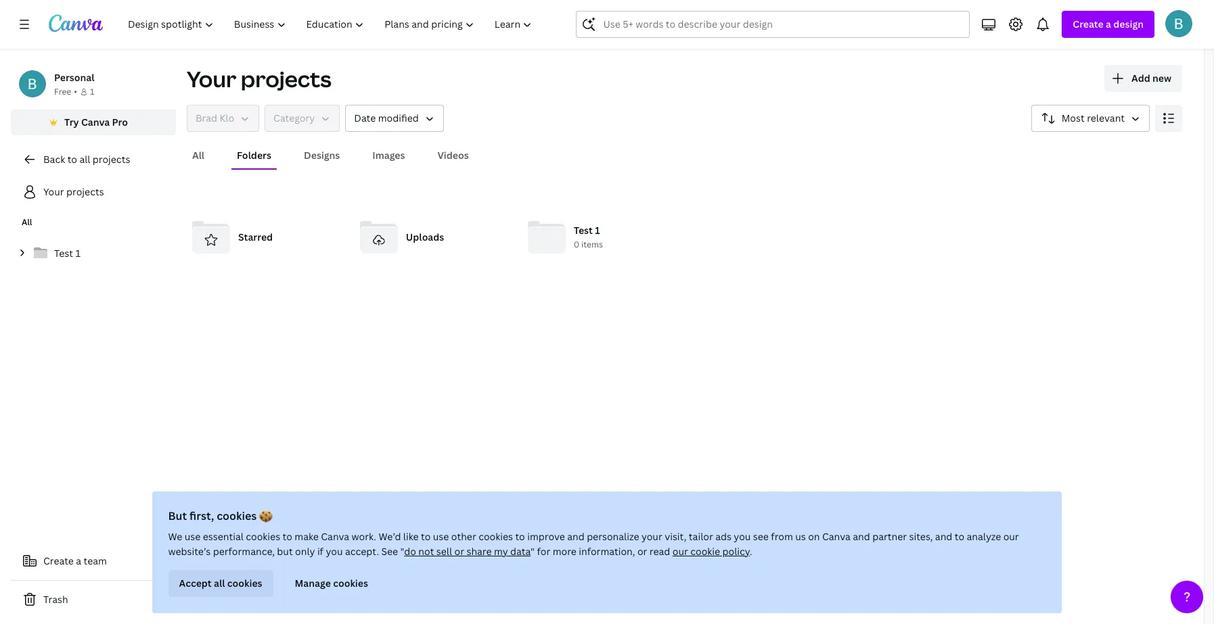 Task type: locate. For each thing, give the bounding box(es) containing it.
Sort by button
[[1032, 105, 1150, 132]]

my
[[495, 546, 509, 559]]

most
[[1062, 112, 1085, 125]]

we use essential cookies to make canva work. we'd like to use other cookies to improve and personalize your visit, tailor ads you see from us on canva and partner sites, and to analyze our website's performance, but only if you accept. see "
[[169, 531, 1020, 559]]

your
[[187, 64, 237, 93], [43, 186, 64, 198]]

•
[[74, 86, 77, 97]]

1 horizontal spatial all
[[192, 149, 205, 162]]

canva
[[81, 116, 110, 129], [321, 531, 350, 544], [823, 531, 851, 544]]

Owner button
[[187, 105, 259, 132]]

and up do not sell or share my data " for more information, or read our cookie policy .
[[568, 531, 585, 544]]

1 " from the left
[[401, 546, 405, 559]]

0 vertical spatial 1
[[90, 86, 94, 97]]

all
[[192, 149, 205, 162], [22, 217, 32, 228]]

your up 'brad klo'
[[187, 64, 237, 93]]

use up website's
[[185, 531, 201, 544]]

" right see at bottom left
[[401, 546, 405, 559]]

folders
[[237, 149, 272, 162]]

from
[[772, 531, 794, 544]]

0 vertical spatial create
[[1073, 18, 1104, 30]]

back to all projects link
[[11, 146, 176, 173]]

1 horizontal spatial and
[[854, 531, 871, 544]]

manage
[[295, 578, 331, 590]]

try canva pro button
[[11, 110, 176, 135]]

1 vertical spatial all
[[214, 578, 225, 590]]

cookies down accept.
[[334, 578, 369, 590]]

sell
[[437, 546, 453, 559]]

1 vertical spatial all
[[22, 217, 32, 228]]

cookies inside accept all cookies button
[[228, 578, 263, 590]]

1 horizontal spatial a
[[1106, 18, 1112, 30]]

folders button
[[232, 143, 277, 169]]

1 horizontal spatial your projects
[[187, 64, 332, 93]]

1 horizontal spatial create
[[1073, 18, 1104, 30]]

🍪
[[260, 509, 273, 524]]

a
[[1106, 18, 1112, 30], [76, 555, 81, 568]]

0 vertical spatial a
[[1106, 18, 1112, 30]]

0 horizontal spatial your
[[43, 186, 64, 198]]

if
[[318, 546, 324, 559]]

2 horizontal spatial canva
[[823, 531, 851, 544]]

all right back
[[79, 153, 90, 166]]

your down back
[[43, 186, 64, 198]]

1 for test 1 0 items
[[595, 224, 600, 237]]

us
[[796, 531, 807, 544]]

all right accept
[[214, 578, 225, 590]]

we
[[169, 531, 183, 544]]

test
[[574, 224, 593, 237], [54, 247, 73, 260]]

1 horizontal spatial all
[[214, 578, 225, 590]]

our down "visit,"
[[673, 546, 689, 559]]

0 vertical spatial all
[[79, 153, 90, 166]]

to
[[67, 153, 77, 166], [283, 531, 293, 544], [421, 531, 431, 544], [516, 531, 526, 544], [956, 531, 965, 544]]

projects down back to all projects
[[66, 186, 104, 198]]

your projects link
[[11, 179, 176, 206]]

all
[[79, 153, 90, 166], [214, 578, 225, 590]]

and right sites,
[[936, 531, 953, 544]]

create left team
[[43, 555, 74, 568]]

you right if
[[326, 546, 343, 559]]

canva right on
[[823, 531, 851, 544]]

or
[[455, 546, 465, 559], [638, 546, 648, 559]]

0 horizontal spatial use
[[185, 531, 201, 544]]

images
[[373, 149, 405, 162]]

cookies down "performance,"
[[228, 578, 263, 590]]

1 horizontal spatial test
[[574, 224, 593, 237]]

1 vertical spatial your
[[43, 186, 64, 198]]

1 vertical spatial test
[[54, 247, 73, 260]]

our inside we use essential cookies to make canva work. we'd like to use other cookies to improve and personalize your visit, tailor ads you see from us on canva and partner sites, and to analyze our website's performance, but only if you accept. see "
[[1004, 531, 1020, 544]]

0 vertical spatial test
[[574, 224, 593, 237]]

0 horizontal spatial create
[[43, 555, 74, 568]]

test for test 1 0 items
[[574, 224, 593, 237]]

try canva pro
[[64, 116, 128, 129]]

cookies up the my
[[479, 531, 514, 544]]

0 horizontal spatial your projects
[[43, 186, 104, 198]]

not
[[419, 546, 435, 559]]

brad klo
[[196, 112, 234, 125]]

1 up items
[[595, 224, 600, 237]]

0 horizontal spatial you
[[326, 546, 343, 559]]

projects up category
[[241, 64, 332, 93]]

1 horizontal spatial 1
[[90, 86, 94, 97]]

you up policy
[[735, 531, 751, 544]]

to up data
[[516, 531, 526, 544]]

" left for
[[531, 546, 535, 559]]

visit,
[[665, 531, 687, 544]]

your projects
[[187, 64, 332, 93], [43, 186, 104, 198]]

1 horizontal spatial "
[[531, 546, 535, 559]]

all inside button
[[192, 149, 205, 162]]

your projects down back to all projects
[[43, 186, 104, 198]]

create left design
[[1073, 18, 1104, 30]]

0 vertical spatial our
[[1004, 531, 1020, 544]]

create inside dropdown button
[[1073, 18, 1104, 30]]

our
[[1004, 531, 1020, 544], [673, 546, 689, 559]]

2 vertical spatial 1
[[75, 247, 80, 260]]

performance,
[[213, 546, 275, 559]]

your projects up klo at the top
[[187, 64, 332, 93]]

test 1 link
[[11, 240, 176, 268]]

a left team
[[76, 555, 81, 568]]

1 vertical spatial our
[[673, 546, 689, 559]]

0 vertical spatial your
[[187, 64, 237, 93]]

try
[[64, 116, 79, 129]]

a inside button
[[76, 555, 81, 568]]

"
[[401, 546, 405, 559], [531, 546, 535, 559]]

essential
[[203, 531, 244, 544]]

more
[[553, 546, 577, 559]]

all inside button
[[214, 578, 225, 590]]

but
[[169, 509, 187, 524]]

0 horizontal spatial all
[[79, 153, 90, 166]]

to right like
[[421, 531, 431, 544]]

use
[[185, 531, 201, 544], [433, 531, 449, 544]]

0 horizontal spatial "
[[401, 546, 405, 559]]

0 horizontal spatial and
[[568, 531, 585, 544]]

a left design
[[1106, 18, 1112, 30]]

or left read
[[638, 546, 648, 559]]

category
[[274, 112, 315, 125]]

trash
[[43, 594, 68, 607]]

create a design button
[[1063, 11, 1155, 38]]

we'd
[[379, 531, 401, 544]]

canva right the try
[[81, 116, 110, 129]]

most relevant
[[1062, 112, 1125, 125]]

or right sell
[[455, 546, 465, 559]]

0 vertical spatial all
[[192, 149, 205, 162]]

1 right •
[[90, 86, 94, 97]]

see
[[754, 531, 769, 544]]

accept
[[179, 578, 212, 590]]

0 horizontal spatial 1
[[75, 247, 80, 260]]

1 vertical spatial 1
[[595, 224, 600, 237]]

1 or from the left
[[455, 546, 465, 559]]

1 horizontal spatial our
[[1004, 531, 1020, 544]]

canva up if
[[321, 531, 350, 544]]

1 horizontal spatial or
[[638, 546, 648, 559]]

create a design
[[1073, 18, 1144, 30]]

1 horizontal spatial use
[[433, 531, 449, 544]]

designs button
[[299, 143, 346, 169]]

0 horizontal spatial canva
[[81, 116, 110, 129]]

0 horizontal spatial a
[[76, 555, 81, 568]]

None search field
[[576, 11, 970, 38]]

policy
[[723, 546, 750, 559]]

do
[[405, 546, 417, 559]]

and left partner
[[854, 531, 871, 544]]

1
[[90, 86, 94, 97], [595, 224, 600, 237], [75, 247, 80, 260]]

1 vertical spatial a
[[76, 555, 81, 568]]

uploads link
[[355, 213, 512, 262]]

projects up your projects link on the top left of the page
[[93, 153, 130, 166]]

cookies down the 🍪
[[246, 531, 281, 544]]

1 inside 'test 1 0 items'
[[595, 224, 600, 237]]

starred
[[238, 231, 273, 244]]

0 horizontal spatial all
[[22, 217, 32, 228]]

our right analyze
[[1004, 531, 1020, 544]]

use up sell
[[433, 531, 449, 544]]

a inside dropdown button
[[1106, 18, 1112, 30]]

do not sell or share my data link
[[405, 546, 531, 559]]

ads
[[716, 531, 732, 544]]

0 horizontal spatial or
[[455, 546, 465, 559]]

2 or from the left
[[638, 546, 648, 559]]

1 down your projects link on the top left of the page
[[75, 247, 80, 260]]

test inside 'test 1 0 items'
[[574, 224, 593, 237]]

create inside button
[[43, 555, 74, 568]]

1 horizontal spatial you
[[735, 531, 751, 544]]

0 vertical spatial your projects
[[187, 64, 332, 93]]

date
[[354, 112, 376, 125]]

partner
[[873, 531, 908, 544]]

to left analyze
[[956, 531, 965, 544]]

you
[[735, 531, 751, 544], [326, 546, 343, 559]]

test 1
[[54, 247, 80, 260]]

0 horizontal spatial test
[[54, 247, 73, 260]]

date modified
[[354, 112, 419, 125]]

.
[[750, 546, 753, 559]]

projects
[[241, 64, 332, 93], [93, 153, 130, 166], [66, 186, 104, 198]]

manage cookies button
[[284, 571, 379, 598]]

2 horizontal spatial and
[[936, 531, 953, 544]]

1 vertical spatial create
[[43, 555, 74, 568]]

2 horizontal spatial 1
[[595, 224, 600, 237]]

1 vertical spatial your projects
[[43, 186, 104, 198]]



Task type: vqa. For each thing, say whether or not it's contained in the screenshot.
Language: English (US) button
no



Task type: describe. For each thing, give the bounding box(es) containing it.
2 vertical spatial projects
[[66, 186, 104, 198]]

1 use from the left
[[185, 531, 201, 544]]

designs
[[304, 149, 340, 162]]

accept all cookies
[[179, 578, 263, 590]]

2 use from the left
[[433, 531, 449, 544]]

see
[[382, 546, 399, 559]]

brad
[[196, 112, 217, 125]]

accept.
[[346, 546, 380, 559]]

to up "but"
[[283, 531, 293, 544]]

cookie
[[691, 546, 721, 559]]

but first, cookies 🍪
[[169, 509, 273, 524]]

team
[[84, 555, 107, 568]]

create a team
[[43, 555, 107, 568]]

3 and from the left
[[936, 531, 953, 544]]

1 vertical spatial projects
[[93, 153, 130, 166]]

improve
[[528, 531, 566, 544]]

Search search field
[[604, 12, 943, 37]]

cookies up essential
[[217, 509, 257, 524]]

a for design
[[1106, 18, 1112, 30]]

test 1 0 items
[[574, 224, 603, 251]]

information,
[[579, 546, 636, 559]]

on
[[809, 531, 821, 544]]

videos button
[[432, 143, 474, 169]]

top level navigation element
[[119, 11, 544, 38]]

free •
[[54, 86, 77, 97]]

your inside your projects link
[[43, 186, 64, 198]]

1 vertical spatial you
[[326, 546, 343, 559]]

images button
[[367, 143, 411, 169]]

create a team button
[[11, 548, 176, 575]]

work.
[[352, 531, 377, 544]]

Date modified button
[[345, 105, 444, 132]]

all button
[[187, 143, 210, 169]]

2 and from the left
[[854, 531, 871, 544]]

klo
[[220, 112, 234, 125]]

canva inside 'button'
[[81, 116, 110, 129]]

first,
[[190, 509, 215, 524]]

like
[[404, 531, 419, 544]]

but
[[277, 546, 293, 559]]

0 horizontal spatial our
[[673, 546, 689, 559]]

add new
[[1132, 72, 1172, 85]]

videos
[[438, 149, 469, 162]]

design
[[1114, 18, 1144, 30]]

share
[[467, 546, 492, 559]]

starred link
[[187, 213, 344, 262]]

our cookie policy link
[[673, 546, 750, 559]]

items
[[582, 239, 603, 251]]

Category button
[[265, 105, 340, 132]]

1 horizontal spatial canva
[[321, 531, 350, 544]]

brad klo image
[[1166, 10, 1193, 37]]

trash link
[[11, 587, 176, 614]]

your
[[642, 531, 663, 544]]

sites,
[[910, 531, 934, 544]]

1 and from the left
[[568, 531, 585, 544]]

for
[[538, 546, 551, 559]]

manage cookies
[[295, 578, 369, 590]]

personal
[[54, 71, 94, 84]]

0
[[574, 239, 580, 251]]

accept all cookies button
[[169, 571, 274, 598]]

data
[[511, 546, 531, 559]]

new
[[1153, 72, 1172, 85]]

0 vertical spatial you
[[735, 531, 751, 544]]

a for team
[[76, 555, 81, 568]]

free
[[54, 86, 71, 97]]

other
[[452, 531, 477, 544]]

add new button
[[1105, 65, 1183, 92]]

tailor
[[689, 531, 714, 544]]

test for test 1
[[54, 247, 73, 260]]

pro
[[112, 116, 128, 129]]

read
[[650, 546, 671, 559]]

website's
[[169, 546, 211, 559]]

" inside we use essential cookies to make canva work. we'd like to use other cookies to improve and personalize your visit, tailor ads you see from us on canva and partner sites, and to analyze our website's performance, but only if you accept. see "
[[401, 546, 405, 559]]

only
[[296, 546, 315, 559]]

add
[[1132, 72, 1151, 85]]

to right back
[[67, 153, 77, 166]]

personalize
[[587, 531, 640, 544]]

relevant
[[1087, 112, 1125, 125]]

do not sell or share my data " for more information, or read our cookie policy .
[[405, 546, 753, 559]]

cookies inside manage cookies button
[[334, 578, 369, 590]]

back
[[43, 153, 65, 166]]

uploads
[[406, 231, 444, 244]]

create for create a team
[[43, 555, 74, 568]]

analyze
[[968, 531, 1002, 544]]

1 horizontal spatial your
[[187, 64, 237, 93]]

back to all projects
[[43, 153, 130, 166]]

1 for test 1
[[75, 247, 80, 260]]

but first, cookies 🍪 dialog
[[152, 492, 1062, 614]]

0 vertical spatial projects
[[241, 64, 332, 93]]

create for create a design
[[1073, 18, 1104, 30]]

2 " from the left
[[531, 546, 535, 559]]

modified
[[378, 112, 419, 125]]



